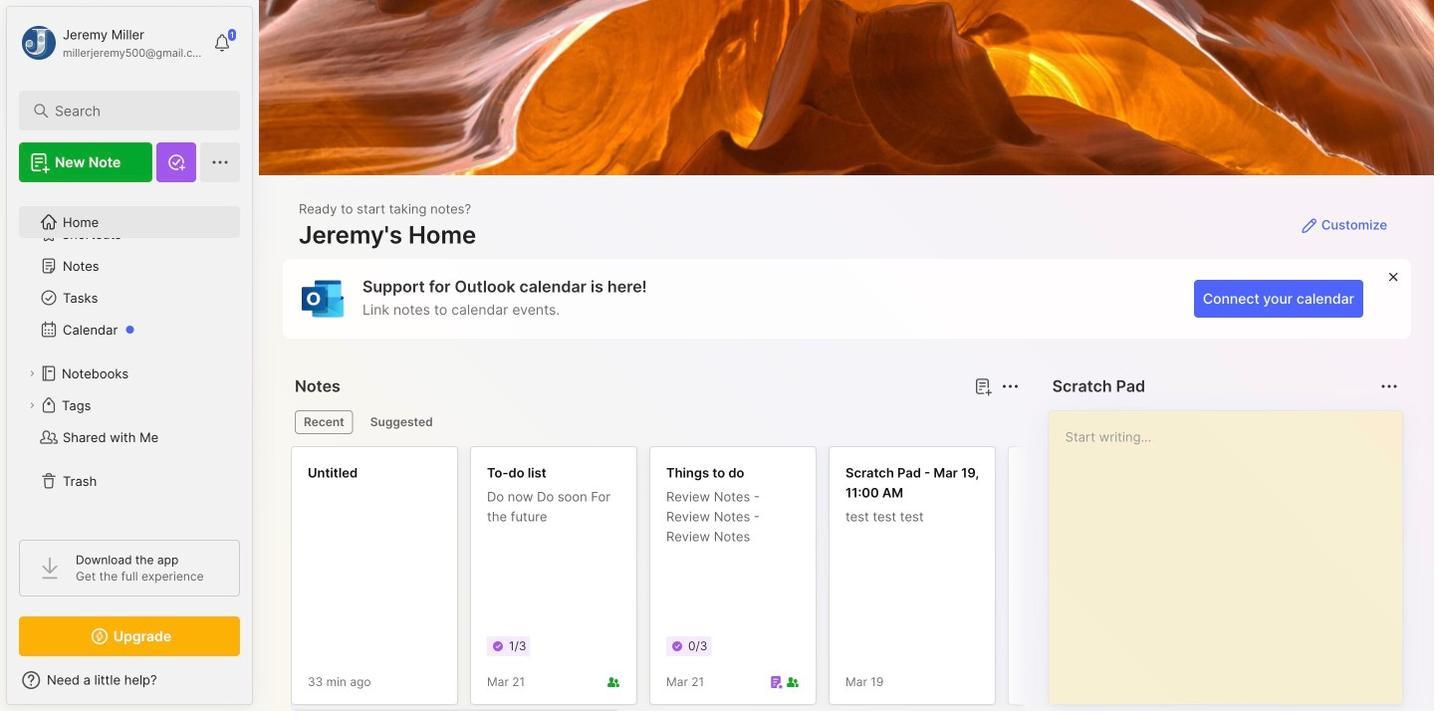 Task type: locate. For each thing, give the bounding box(es) containing it.
tree
[[7, 194, 252, 522]]

0 horizontal spatial tab
[[295, 410, 353, 434]]

Search text field
[[55, 102, 214, 121]]

None search field
[[55, 99, 214, 123]]

tab
[[295, 410, 353, 434], [361, 410, 442, 434]]

click to collapse image
[[251, 674, 266, 698]]

tab list
[[295, 410, 1017, 434]]

more actions image
[[1377, 374, 1401, 398]]

row group
[[291, 446, 1434, 711]]

Start writing… text field
[[1065, 411, 1401, 688]]

1 horizontal spatial tab
[[361, 410, 442, 434]]



Task type: vqa. For each thing, say whether or not it's contained in the screenshot.
the right tab
yes



Task type: describe. For each thing, give the bounding box(es) containing it.
1 tab from the left
[[295, 410, 353, 434]]

main element
[[0, 0, 259, 711]]

tree inside main element
[[7, 194, 252, 522]]

expand tags image
[[26, 399, 38, 411]]

More actions field
[[1375, 372, 1403, 400]]

none search field inside main element
[[55, 99, 214, 123]]

Account field
[[19, 23, 203, 63]]

2 tab from the left
[[361, 410, 442, 434]]

expand notebooks image
[[26, 368, 38, 379]]

WHAT'S NEW field
[[7, 664, 252, 696]]



